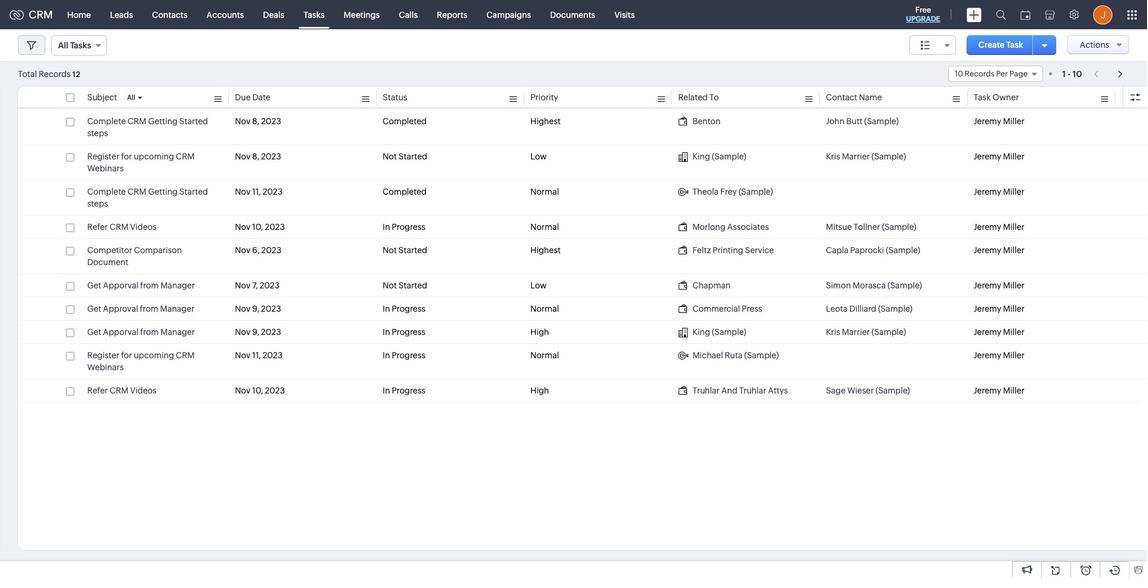 Task type: describe. For each thing, give the bounding box(es) containing it.
leota dilliard (sample) link
[[826, 303, 913, 315]]

kris for high
[[826, 328, 841, 337]]

get apporval from manager for nov 9, 2023
[[87, 328, 195, 337]]

sage wieser (sample)
[[826, 386, 911, 396]]

sage wieser (sample) link
[[826, 385, 911, 397]]

home
[[67, 10, 91, 19]]

king (sample) for high
[[693, 328, 747, 337]]

(sample) right the tollner
[[883, 222, 917, 232]]

(sample) down john butt (sample)
[[872, 152, 907, 161]]

morlong
[[693, 222, 726, 232]]

videos for high
[[130, 386, 157, 396]]

jeremy miller for commercial press link
[[974, 304, 1025, 314]]

capla
[[826, 246, 849, 255]]

7,
[[252, 281, 258, 291]]

commercial press link
[[679, 303, 763, 315]]

search image
[[997, 10, 1007, 20]]

nov 11, 2023 for complete crm getting started steps
[[235, 187, 283, 197]]

john butt (sample) link
[[826, 115, 899, 127]]

jeremy for commercial press link
[[974, 304, 1002, 314]]

2023 for competitor comparison document link
[[261, 246, 282, 255]]

steps for nov 11, 2023
[[87, 199, 108, 209]]

10 inside field
[[955, 69, 964, 78]]

from for normal
[[140, 304, 158, 314]]

nov for register for upcoming crm webinars link related to nov 11, 2023
[[235, 351, 251, 361]]

not started for nov 8, 2023
[[383, 152, 428, 161]]

michael ruta (sample) link
[[679, 350, 779, 362]]

profile image
[[1094, 5, 1113, 24]]

chapman link
[[679, 280, 731, 292]]

9, for get approval from manager
[[252, 304, 259, 314]]

10 records per page
[[955, 69, 1028, 78]]

all for all
[[127, 94, 135, 101]]

morasca
[[853, 281, 887, 291]]

jeremy for low king (sample) link
[[974, 152, 1002, 161]]

status
[[383, 93, 408, 102]]

8, for complete crm getting started steps
[[252, 117, 260, 126]]

9, for get apporval from manager
[[252, 328, 259, 337]]

accounts
[[207, 10, 244, 19]]

(sample) up frey
[[712, 152, 747, 161]]

8, for register for upcoming crm webinars
[[252, 152, 260, 161]]

1 - 10
[[1063, 69, 1083, 79]]

contacts
[[152, 10, 188, 19]]

wieser
[[848, 386, 874, 396]]

get apporval from manager for nov 7, 2023
[[87, 281, 195, 291]]

mitsue tollner (sample) link
[[826, 221, 917, 233]]

simon morasca (sample) link
[[826, 280, 923, 292]]

refer for normal
[[87, 222, 108, 232]]

complete for nov 11, 2023
[[87, 187, 126, 197]]

visits link
[[605, 0, 645, 29]]

1 horizontal spatial 10
[[1073, 69, 1083, 79]]

(sample) inside "link"
[[879, 304, 913, 314]]

miller for the truhlar and truhlar attys link
[[1004, 386, 1025, 396]]

calendar image
[[1021, 10, 1031, 19]]

tasks link
[[294, 0, 334, 29]]

10 Records Per Page field
[[949, 66, 1044, 82]]

feltz
[[693, 246, 711, 255]]

jeremy for the truhlar and truhlar attys link
[[974, 386, 1002, 396]]

ruta
[[725, 351, 743, 361]]

refer crm videos for high
[[87, 386, 157, 396]]

miller for commercial press link
[[1004, 304, 1025, 314]]

jeremy miller for feltz printing service link
[[974, 246, 1025, 255]]

approval
[[103, 304, 138, 314]]

in for michael ruta (sample)
[[383, 351, 390, 361]]

logo image
[[10, 10, 24, 19]]

total records 12
[[18, 69, 80, 79]]

leota dilliard (sample)
[[826, 304, 913, 314]]

jeremy miller for morlong associates 'link'
[[974, 222, 1025, 232]]

from for high
[[140, 328, 159, 337]]

get apporval from manager link for nov 9, 2023
[[87, 326, 195, 338]]

miller for michael ruta (sample) link
[[1004, 351, 1025, 361]]

getting for nov 8, 2023
[[148, 117, 178, 126]]

in for truhlar and truhlar attys
[[383, 386, 390, 396]]

1 truhlar from the left
[[693, 386, 720, 396]]

-
[[1068, 69, 1072, 79]]

per
[[997, 69, 1009, 78]]

(sample) right frey
[[739, 187, 774, 197]]

benton
[[693, 117, 721, 126]]

completed for nov 8, 2023
[[383, 117, 427, 126]]

due
[[235, 93, 251, 102]]

refer crm videos link for normal
[[87, 221, 157, 233]]

mitsue tollner (sample)
[[826, 222, 917, 232]]

john
[[826, 117, 845, 126]]

commercial
[[693, 304, 741, 314]]

and
[[722, 386, 738, 396]]

task inside button
[[1007, 40, 1024, 50]]

nov 7, 2023
[[235, 281, 280, 291]]

miller for feltz printing service link
[[1004, 246, 1025, 255]]

theola frey (sample) link
[[679, 186, 774, 198]]

0 vertical spatial tasks
[[304, 10, 325, 19]]

leads
[[110, 10, 133, 19]]

reports
[[437, 10, 468, 19]]

for for nov 11, 2023
[[121, 351, 132, 361]]

theola
[[693, 187, 719, 197]]

(sample) down 'leota dilliard (sample)'
[[872, 328, 907, 337]]

6,
[[252, 246, 260, 255]]

accounts link
[[197, 0, 254, 29]]

nov for complete crm getting started steps link for nov 8, 2023
[[235, 117, 251, 126]]

size image
[[921, 40, 931, 51]]

nov for get apporval from manager link related to nov 7, 2023
[[235, 281, 251, 291]]

feltz printing service link
[[679, 245, 775, 256]]

comparison
[[134, 246, 182, 255]]

meetings
[[344, 10, 380, 19]]

tasks inside field
[[70, 41, 91, 50]]

refer crm videos link for high
[[87, 385, 157, 397]]

leota
[[826, 304, 848, 314]]

getting for nov 11, 2023
[[148, 187, 178, 197]]

started for nov 7, 2023
[[399, 281, 428, 291]]

printing
[[713, 246, 744, 255]]

marrier for low
[[843, 152, 870, 161]]

frey
[[721, 187, 737, 197]]

associates
[[728, 222, 769, 232]]

2 miller from the top
[[1004, 152, 1025, 161]]

name
[[860, 93, 883, 102]]

2 truhlar from the left
[[740, 386, 767, 396]]

in progress for michael
[[383, 351, 426, 361]]

to
[[710, 93, 719, 102]]

miller for the benton link
[[1004, 117, 1025, 126]]

11, for register for upcoming crm webinars
[[252, 351, 261, 361]]

register for upcoming crm webinars for nov 11, 2023
[[87, 351, 195, 372]]

campaigns link
[[477, 0, 541, 29]]

contact name
[[826, 93, 883, 102]]

All Tasks field
[[51, 35, 107, 56]]

progress for truhlar and truhlar attys
[[392, 386, 426, 396]]

progress for commercial press
[[392, 304, 426, 314]]

tollner
[[854, 222, 881, 232]]

marrier for high
[[843, 328, 870, 337]]

visits
[[615, 10, 635, 19]]

highest for not started
[[531, 246, 561, 255]]

normal for michael ruta (sample)
[[531, 351, 559, 361]]

service
[[746, 246, 775, 255]]

in for commercial press
[[383, 304, 390, 314]]

crm link
[[10, 8, 53, 21]]

truhlar and truhlar attys
[[693, 386, 788, 396]]

related to
[[679, 93, 719, 102]]

register for upcoming crm webinars link for nov 8, 2023
[[87, 151, 223, 175]]

webinars for nov 11, 2023
[[87, 363, 124, 372]]

low for king (sample)
[[531, 152, 547, 161]]

campaigns
[[487, 10, 531, 19]]

jeremy miller for the benton link
[[974, 117, 1025, 126]]

get approval from manager
[[87, 304, 195, 314]]

get approval from manager link
[[87, 303, 195, 315]]

reports link
[[428, 0, 477, 29]]

register for upcoming crm webinars link for nov 11, 2023
[[87, 350, 223, 374]]

paprocki
[[851, 246, 885, 255]]

steps for nov 8, 2023
[[87, 129, 108, 138]]

search element
[[989, 0, 1014, 29]]

not for nov 7, 2023
[[383, 281, 397, 291]]

nov 10, 2023 for high
[[235, 386, 285, 396]]

jeremy for king (sample) link corresponding to high
[[974, 328, 1002, 337]]

(sample) right ruta
[[745, 351, 779, 361]]

not for nov 6, 2023
[[383, 246, 397, 255]]

contact
[[826, 93, 858, 102]]

profile element
[[1087, 0, 1120, 29]]

refer for high
[[87, 386, 108, 396]]

press
[[742, 304, 763, 314]]

morlong associates link
[[679, 221, 769, 233]]



Task type: locate. For each thing, give the bounding box(es) containing it.
get for high
[[87, 328, 101, 337]]

manager for low
[[161, 281, 195, 291]]

0 horizontal spatial 10
[[955, 69, 964, 78]]

normal for commercial press
[[531, 304, 559, 314]]

0 vertical spatial webinars
[[87, 164, 124, 173]]

2 get apporval from manager link from the top
[[87, 326, 195, 338]]

all right subject
[[127, 94, 135, 101]]

0 vertical spatial 11,
[[252, 187, 261, 197]]

1 kris from the top
[[826, 152, 841, 161]]

complete crm getting started steps up the comparison
[[87, 187, 208, 209]]

task right create
[[1007, 40, 1024, 50]]

nov 9, 2023 for get apporval from manager
[[235, 328, 281, 337]]

1 vertical spatial refer
[[87, 386, 108, 396]]

complete up competitor
[[87, 187, 126, 197]]

1 progress from the top
[[392, 222, 426, 232]]

1 vertical spatial apporval
[[103, 328, 139, 337]]

page
[[1010, 69, 1028, 78]]

1 vertical spatial refer crm videos
[[87, 386, 157, 396]]

1 vertical spatial 11,
[[252, 351, 261, 361]]

1 vertical spatial not
[[383, 246, 397, 255]]

all inside field
[[58, 41, 68, 50]]

benton link
[[679, 115, 721, 127]]

1 horizontal spatial all
[[127, 94, 135, 101]]

normal for theola frey (sample)
[[531, 187, 559, 197]]

10 jeremy from the top
[[974, 386, 1002, 396]]

0 vertical spatial not started
[[383, 152, 428, 161]]

complete crm getting started steps for nov 8, 2023
[[87, 117, 208, 138]]

michael
[[693, 351, 724, 361]]

create task button
[[967, 35, 1036, 55]]

0 vertical spatial kris
[[826, 152, 841, 161]]

1 jeremy miller from the top
[[974, 117, 1025, 126]]

row group containing complete crm getting started steps
[[18, 110, 1148, 403]]

1 8, from the top
[[252, 117, 260, 126]]

from for low
[[140, 281, 159, 291]]

upcoming for nov 8, 2023
[[134, 152, 174, 161]]

1 miller from the top
[[1004, 117, 1025, 126]]

1 vertical spatial tasks
[[70, 41, 91, 50]]

actions
[[1081, 40, 1110, 50]]

2 jeremy miller from the top
[[974, 152, 1025, 161]]

highest
[[531, 117, 561, 126], [531, 246, 561, 255]]

completed for nov 11, 2023
[[383, 187, 427, 197]]

0 horizontal spatial task
[[974, 93, 992, 102]]

refer
[[87, 222, 108, 232], [87, 386, 108, 396]]

truhlar left and
[[693, 386, 720, 396]]

nov for refer crm videos "link" for high
[[235, 386, 251, 396]]

document
[[87, 258, 129, 267]]

theola frey (sample)
[[693, 187, 774, 197]]

0 vertical spatial marrier
[[843, 152, 870, 161]]

completed
[[383, 117, 427, 126], [383, 187, 427, 197]]

2 king (sample) link from the top
[[679, 326, 747, 338]]

0 vertical spatial king (sample) link
[[679, 151, 747, 163]]

related
[[679, 93, 708, 102]]

0 vertical spatial nov 10, 2023
[[235, 222, 285, 232]]

1 vertical spatial king (sample)
[[693, 328, 747, 337]]

commercial press
[[693, 304, 763, 314]]

manager down the get approval from manager
[[161, 328, 195, 337]]

get
[[87, 281, 101, 291], [87, 304, 101, 314], [87, 328, 101, 337]]

7 miller from the top
[[1004, 304, 1025, 314]]

1 vertical spatial for
[[121, 351, 132, 361]]

0 vertical spatial get apporval from manager link
[[87, 280, 195, 292]]

manager right approval
[[160, 304, 195, 314]]

records left the per
[[965, 69, 995, 78]]

2 vertical spatial not
[[383, 281, 397, 291]]

calls link
[[390, 0, 428, 29]]

marrier down butt at right top
[[843, 152, 870, 161]]

10, for high
[[252, 386, 263, 396]]

videos for normal
[[130, 222, 157, 232]]

0 vertical spatial steps
[[87, 129, 108, 138]]

create
[[979, 40, 1005, 50]]

1 get apporval from manager link from the top
[[87, 280, 195, 292]]

truhlar right and
[[740, 386, 767, 396]]

progress for king (sample)
[[392, 328, 426, 337]]

records for total
[[39, 69, 71, 79]]

2 upcoming from the top
[[134, 351, 174, 361]]

2 kris marrier (sample) link from the top
[[826, 326, 907, 338]]

jeremy for morlong associates 'link'
[[974, 222, 1002, 232]]

5 progress from the top
[[392, 386, 426, 396]]

steps up competitor
[[87, 199, 108, 209]]

1 normal from the top
[[531, 187, 559, 197]]

1 vertical spatial refer crm videos link
[[87, 385, 157, 397]]

1 register for upcoming crm webinars from the top
[[87, 152, 195, 173]]

not
[[383, 152, 397, 161], [383, 246, 397, 255], [383, 281, 397, 291]]

1 videos from the top
[[130, 222, 157, 232]]

jeremy miller for low king (sample) link
[[974, 152, 1025, 161]]

from inside get approval from manager link
[[140, 304, 158, 314]]

records inside 10 records per page field
[[965, 69, 995, 78]]

records for 10
[[965, 69, 995, 78]]

king (sample) up theola frey (sample) link
[[693, 152, 747, 161]]

0 horizontal spatial truhlar
[[693, 386, 720, 396]]

king down the benton link
[[693, 152, 711, 161]]

high
[[531, 328, 549, 337], [531, 386, 549, 396]]

nov 10, 2023 for normal
[[235, 222, 285, 232]]

1 vertical spatial low
[[531, 281, 547, 291]]

12
[[72, 70, 80, 79]]

king (sample) down commercial press link
[[693, 328, 747, 337]]

1 getting from the top
[[148, 117, 178, 126]]

1 register for upcoming crm webinars link from the top
[[87, 151, 223, 175]]

2 refer crm videos link from the top
[[87, 385, 157, 397]]

1 vertical spatial manager
[[160, 304, 195, 314]]

0 vertical spatial manager
[[161, 281, 195, 291]]

2 complete crm getting started steps from the top
[[87, 187, 208, 209]]

1 nov 9, 2023 from the top
[[235, 304, 281, 314]]

nov for get approval from manager link
[[235, 304, 251, 314]]

0 horizontal spatial tasks
[[70, 41, 91, 50]]

manager down competitor comparison document link
[[161, 281, 195, 291]]

register down approval
[[87, 351, 119, 361]]

5 nov from the top
[[235, 246, 251, 255]]

1 not started from the top
[[383, 152, 428, 161]]

2 register for upcoming crm webinars from the top
[[87, 351, 195, 372]]

0 vertical spatial get
[[87, 281, 101, 291]]

1 in from the top
[[383, 222, 390, 232]]

in progress for king
[[383, 328, 426, 337]]

6 jeremy miller from the top
[[974, 281, 1025, 291]]

4 progress from the top
[[392, 351, 426, 361]]

michael ruta (sample)
[[693, 351, 779, 361]]

apporval down approval
[[103, 328, 139, 337]]

highest for completed
[[531, 117, 561, 126]]

simon morasca (sample)
[[826, 281, 923, 291]]

all up total records 12
[[58, 41, 68, 50]]

2 nov 8, 2023 from the top
[[235, 152, 281, 161]]

0 vertical spatial 8,
[[252, 117, 260, 126]]

1 kris marrier (sample) link from the top
[[826, 151, 907, 163]]

1 nov 10, 2023 from the top
[[235, 222, 285, 232]]

1 refer crm videos link from the top
[[87, 221, 157, 233]]

1 kris marrier (sample) from the top
[[826, 152, 907, 161]]

butt
[[847, 117, 863, 126]]

5 miller from the top
[[1004, 246, 1025, 255]]

task left owner
[[974, 93, 992, 102]]

dilliard
[[850, 304, 877, 314]]

webinars for nov 8, 2023
[[87, 164, 124, 173]]

2 in from the top
[[383, 304, 390, 314]]

2023 for get apporval from manager link related to nov 7, 2023
[[260, 281, 280, 291]]

kris marrier (sample) link for high
[[826, 326, 907, 338]]

leads link
[[101, 0, 143, 29]]

1 horizontal spatial task
[[1007, 40, 1024, 50]]

1 vertical spatial nov 11, 2023
[[235, 351, 283, 361]]

feltz printing service
[[693, 246, 775, 255]]

manager for normal
[[160, 304, 195, 314]]

0 vertical spatial refer crm videos link
[[87, 221, 157, 233]]

apporval up approval
[[103, 281, 139, 291]]

complete crm getting started steps down subject
[[87, 117, 208, 138]]

1 nov 8, 2023 from the top
[[235, 117, 281, 126]]

1 vertical spatial complete crm getting started steps
[[87, 187, 208, 209]]

from up the get approval from manager
[[140, 281, 159, 291]]

1 11, from the top
[[252, 187, 261, 197]]

0 vertical spatial 9,
[[252, 304, 259, 314]]

free upgrade
[[907, 5, 941, 23]]

0 vertical spatial nov 9, 2023
[[235, 304, 281, 314]]

0 vertical spatial from
[[140, 281, 159, 291]]

miller for chapman link
[[1004, 281, 1025, 291]]

2 jeremy from the top
[[974, 152, 1002, 161]]

2023 for register for upcoming crm webinars link related to nov 11, 2023
[[263, 351, 283, 361]]

2023 for refer crm videos "link" for high
[[265, 386, 285, 396]]

competitor comparison document
[[87, 246, 182, 267]]

1 from from the top
[[140, 281, 159, 291]]

2 low from the top
[[531, 281, 547, 291]]

competitor
[[87, 246, 132, 255]]

capla paprocki (sample) link
[[826, 245, 921, 256]]

0 vertical spatial register for upcoming crm webinars link
[[87, 151, 223, 175]]

10 miller from the top
[[1004, 386, 1025, 396]]

0 vertical spatial upcoming
[[134, 152, 174, 161]]

nov 9, 2023 for get approval from manager
[[235, 304, 281, 314]]

for
[[121, 152, 132, 161], [121, 351, 132, 361]]

2 11, from the top
[[252, 351, 261, 361]]

1 vertical spatial complete crm getting started steps link
[[87, 186, 223, 210]]

high for king (sample)
[[531, 328, 549, 337]]

1 vertical spatial king
[[693, 328, 711, 337]]

king up michael
[[693, 328, 711, 337]]

get apporval from manager link for nov 7, 2023
[[87, 280, 195, 292]]

7 jeremy from the top
[[974, 304, 1002, 314]]

0 vertical spatial get apporval from manager
[[87, 281, 195, 291]]

2 webinars from the top
[[87, 363, 124, 372]]

steps down subject
[[87, 129, 108, 138]]

2 vertical spatial get
[[87, 328, 101, 337]]

records left the 12 at the top of the page
[[39, 69, 71, 79]]

get down the get approval from manager
[[87, 328, 101, 337]]

nov for get apporval from manager link corresponding to nov 9, 2023
[[235, 328, 251, 337]]

miller for morlong associates 'link'
[[1004, 222, 1025, 232]]

1 vertical spatial get apporval from manager link
[[87, 326, 195, 338]]

get apporval from manager down get approval from manager link
[[87, 328, 195, 337]]

nov 6, 2023
[[235, 246, 282, 255]]

1 vertical spatial upcoming
[[134, 351, 174, 361]]

0 vertical spatial not
[[383, 152, 397, 161]]

10 right -
[[1073, 69, 1083, 79]]

register down subject
[[87, 152, 119, 161]]

upcoming
[[134, 152, 174, 161], [134, 351, 174, 361]]

4 in from the top
[[383, 351, 390, 361]]

0 vertical spatial complete crm getting started steps
[[87, 117, 208, 138]]

low for chapman
[[531, 281, 547, 291]]

create menu image
[[967, 7, 982, 22]]

register for nov 8, 2023
[[87, 152, 119, 161]]

1 vertical spatial kris marrier (sample) link
[[826, 326, 907, 338]]

all tasks
[[58, 41, 91, 50]]

sage
[[826, 386, 846, 396]]

complete for nov 8, 2023
[[87, 117, 126, 126]]

nov for complete crm getting started steps link for nov 11, 2023
[[235, 187, 251, 197]]

nov for competitor comparison document link
[[235, 246, 251, 255]]

2023 for refer crm videos "link" for normal
[[265, 222, 285, 232]]

deals link
[[254, 0, 294, 29]]

0 horizontal spatial records
[[39, 69, 71, 79]]

complete crm getting started steps link for nov 11, 2023
[[87, 186, 223, 210]]

get for normal
[[87, 304, 101, 314]]

king for low
[[693, 152, 711, 161]]

2 progress from the top
[[392, 304, 426, 314]]

progress
[[392, 222, 426, 232], [392, 304, 426, 314], [392, 328, 426, 337], [392, 351, 426, 361], [392, 386, 426, 396]]

9 nov from the top
[[235, 351, 251, 361]]

miller
[[1004, 117, 1025, 126], [1004, 152, 1025, 161], [1004, 187, 1025, 197], [1004, 222, 1025, 232], [1004, 246, 1025, 255], [1004, 281, 1025, 291], [1004, 304, 1025, 314], [1004, 328, 1025, 337], [1004, 351, 1025, 361], [1004, 386, 1025, 396]]

get for low
[[87, 281, 101, 291]]

1 marrier from the top
[[843, 152, 870, 161]]

1 vertical spatial get
[[87, 304, 101, 314]]

jeremy miller
[[974, 117, 1025, 126], [974, 152, 1025, 161], [974, 187, 1025, 197], [974, 222, 1025, 232], [974, 246, 1025, 255], [974, 281, 1025, 291], [974, 304, 1025, 314], [974, 328, 1025, 337], [974, 351, 1025, 361], [974, 386, 1025, 396]]

1 vertical spatial king (sample) link
[[679, 326, 747, 338]]

0 vertical spatial king (sample)
[[693, 152, 747, 161]]

1 jeremy from the top
[[974, 117, 1002, 126]]

(sample) right paprocki
[[886, 246, 921, 255]]

7 jeremy miller from the top
[[974, 304, 1025, 314]]

complete crm getting started steps link for nov 8, 2023
[[87, 115, 223, 139]]

free
[[916, 5, 932, 14]]

get apporval from manager link
[[87, 280, 195, 292], [87, 326, 195, 338]]

0 vertical spatial refer
[[87, 222, 108, 232]]

3 nov from the top
[[235, 187, 251, 197]]

3 miller from the top
[[1004, 187, 1025, 197]]

10 jeremy miller from the top
[[974, 386, 1025, 396]]

None field
[[910, 35, 957, 55]]

2 register for upcoming crm webinars link from the top
[[87, 350, 223, 374]]

2 not from the top
[[383, 246, 397, 255]]

3 progress from the top
[[392, 328, 426, 337]]

8 miller from the top
[[1004, 328, 1025, 337]]

from
[[140, 281, 159, 291], [140, 304, 158, 314], [140, 328, 159, 337]]

2 in progress from the top
[[383, 304, 426, 314]]

get apporval from manager up the get approval from manager
[[87, 281, 195, 291]]

1 high from the top
[[531, 328, 549, 337]]

jeremy for michael ruta (sample) link
[[974, 351, 1002, 361]]

4 normal from the top
[[531, 351, 559, 361]]

(sample) down the simon morasca (sample) link
[[879, 304, 913, 314]]

task owner
[[974, 93, 1020, 102]]

king
[[693, 152, 711, 161], [693, 328, 711, 337]]

2023 for get apporval from manager link corresponding to nov 9, 2023
[[261, 328, 281, 337]]

chapman
[[693, 281, 731, 291]]

2 not started from the top
[[383, 246, 428, 255]]

king (sample) link down "benton"
[[679, 151, 747, 163]]

3 not started from the top
[[383, 281, 428, 291]]

get left approval
[[87, 304, 101, 314]]

2 nov 10, 2023 from the top
[[235, 386, 285, 396]]

get apporval from manager link down get approval from manager link
[[87, 326, 195, 338]]

1 vertical spatial register
[[87, 351, 119, 361]]

1 vertical spatial getting
[[148, 187, 178, 197]]

1 vertical spatial 9,
[[252, 328, 259, 337]]

morlong associates
[[693, 222, 769, 232]]

3 from from the top
[[140, 328, 159, 337]]

get apporval from manager link up the get approval from manager
[[87, 280, 195, 292]]

jeremy for feltz printing service link
[[974, 246, 1002, 255]]

2 marrier from the top
[[843, 328, 870, 337]]

get down document
[[87, 281, 101, 291]]

3 jeremy from the top
[[974, 187, 1002, 197]]

nov 8, 2023 for register for upcoming crm webinars
[[235, 152, 281, 161]]

king (sample)
[[693, 152, 747, 161], [693, 328, 747, 337]]

6 nov from the top
[[235, 281, 251, 291]]

create menu element
[[960, 0, 989, 29]]

2 kris from the top
[[826, 328, 841, 337]]

0 vertical spatial nov 8, 2023
[[235, 117, 281, 126]]

normal
[[531, 187, 559, 197], [531, 222, 559, 232], [531, 304, 559, 314], [531, 351, 559, 361]]

register
[[87, 152, 119, 161], [87, 351, 119, 361]]

11,
[[252, 187, 261, 197], [252, 351, 261, 361]]

1 vertical spatial steps
[[87, 199, 108, 209]]

0 vertical spatial register
[[87, 152, 119, 161]]

0 vertical spatial refer crm videos
[[87, 222, 157, 232]]

not started
[[383, 152, 428, 161], [383, 246, 428, 255], [383, 281, 428, 291]]

4 in progress from the top
[[383, 351, 426, 361]]

started for nov 8, 2023
[[399, 152, 428, 161]]

miller for theola frey (sample) link
[[1004, 187, 1025, 197]]

get apporval from manager
[[87, 281, 195, 291], [87, 328, 195, 337]]

1 get apporval from manager from the top
[[87, 281, 195, 291]]

deals
[[263, 10, 285, 19]]

0 vertical spatial register for upcoming crm webinars
[[87, 152, 195, 173]]

subject
[[87, 93, 117, 102]]

1 steps from the top
[[87, 129, 108, 138]]

0 vertical spatial task
[[1007, 40, 1024, 50]]

nov for refer crm videos "link" for normal
[[235, 222, 251, 232]]

tasks up the 12 at the top of the page
[[70, 41, 91, 50]]

1 complete from the top
[[87, 117, 126, 126]]

1 vertical spatial task
[[974, 93, 992, 102]]

1 vertical spatial nov 9, 2023
[[235, 328, 281, 337]]

1 vertical spatial nov 8, 2023
[[235, 152, 281, 161]]

attys
[[769, 386, 788, 396]]

1 vertical spatial kris
[[826, 328, 841, 337]]

refer crm videos for normal
[[87, 222, 157, 232]]

0 vertical spatial getting
[[148, 117, 178, 126]]

due date
[[235, 93, 271, 102]]

register for upcoming crm webinars
[[87, 152, 195, 173], [87, 351, 195, 372]]

1 in progress from the top
[[383, 222, 426, 232]]

2 completed from the top
[[383, 187, 427, 197]]

1 for from the top
[[121, 152, 132, 161]]

1 vertical spatial kris marrier (sample)
[[826, 328, 907, 337]]

1 vertical spatial register for upcoming crm webinars link
[[87, 350, 223, 374]]

7 nov from the top
[[235, 304, 251, 314]]

(sample)
[[865, 117, 899, 126], [712, 152, 747, 161], [872, 152, 907, 161], [739, 187, 774, 197], [883, 222, 917, 232], [886, 246, 921, 255], [888, 281, 923, 291], [879, 304, 913, 314], [712, 328, 747, 337], [872, 328, 907, 337], [745, 351, 779, 361], [876, 386, 911, 396]]

date
[[253, 93, 271, 102]]

(sample) right morasca
[[888, 281, 923, 291]]

not started for nov 6, 2023
[[383, 246, 428, 255]]

kris for low
[[826, 152, 841, 161]]

contacts link
[[143, 0, 197, 29]]

10, for normal
[[252, 222, 263, 232]]

1 register from the top
[[87, 152, 119, 161]]

1 horizontal spatial tasks
[[304, 10, 325, 19]]

1 completed from the top
[[383, 117, 427, 126]]

webinars
[[87, 164, 124, 173], [87, 363, 124, 372]]

marrier
[[843, 152, 870, 161], [843, 328, 870, 337]]

1 vertical spatial not started
[[383, 246, 428, 255]]

1 vertical spatial completed
[[383, 187, 427, 197]]

6 jeremy from the top
[[974, 281, 1002, 291]]

2 10, from the top
[[252, 386, 263, 396]]

from down get approval from manager link
[[140, 328, 159, 337]]

1 vertical spatial from
[[140, 304, 158, 314]]

2 nov 11, 2023 from the top
[[235, 351, 283, 361]]

0 vertical spatial king
[[693, 152, 711, 161]]

0 horizontal spatial all
[[58, 41, 68, 50]]

kris marrier (sample) down "john butt (sample)" link
[[826, 152, 907, 161]]

2 getting from the top
[[148, 187, 178, 197]]

10
[[1073, 69, 1083, 79], [955, 69, 964, 78]]

kris marrier (sample) link down "john butt (sample)" link
[[826, 151, 907, 163]]

10 left the per
[[955, 69, 964, 78]]

9 jeremy from the top
[[974, 351, 1002, 361]]

for for nov 8, 2023
[[121, 152, 132, 161]]

jeremy miller for king (sample) link corresponding to high
[[974, 328, 1025, 337]]

11, for complete crm getting started steps
[[252, 187, 261, 197]]

kris marrier (sample) down dilliard
[[826, 328, 907, 337]]

(sample) down name
[[865, 117, 899, 126]]

0 vertical spatial highest
[[531, 117, 561, 126]]

1 vertical spatial 8,
[[252, 152, 260, 161]]

truhlar and truhlar attys link
[[679, 385, 788, 397]]

low
[[531, 152, 547, 161], [531, 281, 547, 291]]

complete
[[87, 117, 126, 126], [87, 187, 126, 197]]

kris marrier (sample) link for low
[[826, 151, 907, 163]]

1 vertical spatial get apporval from manager
[[87, 328, 195, 337]]

1 vertical spatial 10,
[[252, 386, 263, 396]]

0 vertical spatial complete
[[87, 117, 126, 126]]

manager for high
[[161, 328, 195, 337]]

kris marrier (sample) for high
[[826, 328, 907, 337]]

6 miller from the top
[[1004, 281, 1025, 291]]

9 jeremy miller from the top
[[974, 351, 1025, 361]]

king (sample) link down commercial
[[679, 326, 747, 338]]

1 webinars from the top
[[87, 164, 124, 173]]

documents link
[[541, 0, 605, 29]]

1 horizontal spatial records
[[965, 69, 995, 78]]

jeremy miller for michael ruta (sample) link
[[974, 351, 1025, 361]]

jeremy for chapman link
[[974, 281, 1002, 291]]

1 vertical spatial webinars
[[87, 363, 124, 372]]

upgrade
[[907, 15, 941, 23]]

0 vertical spatial apporval
[[103, 281, 139, 291]]

kris marrier (sample) link down dilliard
[[826, 326, 907, 338]]

3 not from the top
[[383, 281, 397, 291]]

1 vertical spatial high
[[531, 386, 549, 396]]

kris marrier (sample) for low
[[826, 152, 907, 161]]

complete crm getting started steps for nov 11, 2023
[[87, 187, 208, 209]]

row group
[[18, 110, 1148, 403]]

3 normal from the top
[[531, 304, 559, 314]]

0 vertical spatial for
[[121, 152, 132, 161]]

1 horizontal spatial truhlar
[[740, 386, 767, 396]]

3 in progress from the top
[[383, 328, 426, 337]]

(sample) right wieser
[[876, 386, 911, 396]]

not started for nov 7, 2023
[[383, 281, 428, 291]]

owner
[[993, 93, 1020, 102]]

apporval for nov 7, 2023
[[103, 281, 139, 291]]

1 vertical spatial all
[[127, 94, 135, 101]]

truhlar
[[693, 386, 720, 396], [740, 386, 767, 396]]

1 low from the top
[[531, 152, 547, 161]]

0 vertical spatial 10,
[[252, 222, 263, 232]]

2 vertical spatial not started
[[383, 281, 428, 291]]

1 refer from the top
[[87, 222, 108, 232]]

1 vertical spatial complete
[[87, 187, 126, 197]]

2023 for get approval from manager link
[[261, 304, 281, 314]]

meetings link
[[334, 0, 390, 29]]

register for nov 11, 2023
[[87, 351, 119, 361]]

0 vertical spatial kris marrier (sample) link
[[826, 151, 907, 163]]

0 vertical spatial videos
[[130, 222, 157, 232]]

from right approval
[[140, 304, 158, 314]]

jeremy miller for theola frey (sample) link
[[974, 187, 1025, 197]]

kris down leota
[[826, 328, 841, 337]]

register for upcoming crm webinars for nov 8, 2023
[[87, 152, 195, 173]]

marrier down dilliard
[[843, 328, 870, 337]]

2 king from the top
[[693, 328, 711, 337]]

1 not from the top
[[383, 152, 397, 161]]

1 vertical spatial nov 10, 2023
[[235, 386, 285, 396]]

2 complete from the top
[[87, 187, 126, 197]]

complete down subject
[[87, 117, 126, 126]]

0 vertical spatial nov 11, 2023
[[235, 187, 283, 197]]

1 vertical spatial marrier
[[843, 328, 870, 337]]

king (sample) for low
[[693, 152, 747, 161]]

0 vertical spatial high
[[531, 328, 549, 337]]

1
[[1063, 69, 1067, 79]]

in for morlong associates
[[383, 222, 390, 232]]

0 vertical spatial all
[[58, 41, 68, 50]]

2 get apporval from manager from the top
[[87, 328, 195, 337]]

1 king from the top
[[693, 152, 711, 161]]

8 nov from the top
[[235, 328, 251, 337]]

0 vertical spatial completed
[[383, 117, 427, 126]]

8,
[[252, 117, 260, 126], [252, 152, 260, 161]]

(sample) up michael ruta (sample) link
[[712, 328, 747, 337]]

nov 11, 2023 for register for upcoming crm webinars
[[235, 351, 283, 361]]

mitsue
[[826, 222, 853, 232]]

in
[[383, 222, 390, 232], [383, 304, 390, 314], [383, 328, 390, 337], [383, 351, 390, 361], [383, 386, 390, 396]]

1 refer crm videos from the top
[[87, 222, 157, 232]]

task
[[1007, 40, 1024, 50], [974, 93, 992, 102]]

kris down john
[[826, 152, 841, 161]]

kris marrier (sample) link
[[826, 151, 907, 163], [826, 326, 907, 338]]

tasks right 'deals'
[[304, 10, 325, 19]]

0 vertical spatial low
[[531, 152, 547, 161]]

refer crm videos link
[[87, 221, 157, 233], [87, 385, 157, 397]]

king (sample) link for low
[[679, 151, 747, 163]]

all for all tasks
[[58, 41, 68, 50]]

nov 10, 2023
[[235, 222, 285, 232], [235, 386, 285, 396]]

nov for register for upcoming crm webinars link for nov 8, 2023
[[235, 152, 251, 161]]

2 videos from the top
[[130, 386, 157, 396]]

john butt (sample)
[[826, 117, 899, 126]]

1 get from the top
[[87, 281, 101, 291]]



Task type: vqa. For each thing, say whether or not it's contained in the screenshot.
first 'Videos' from the bottom of the page
yes



